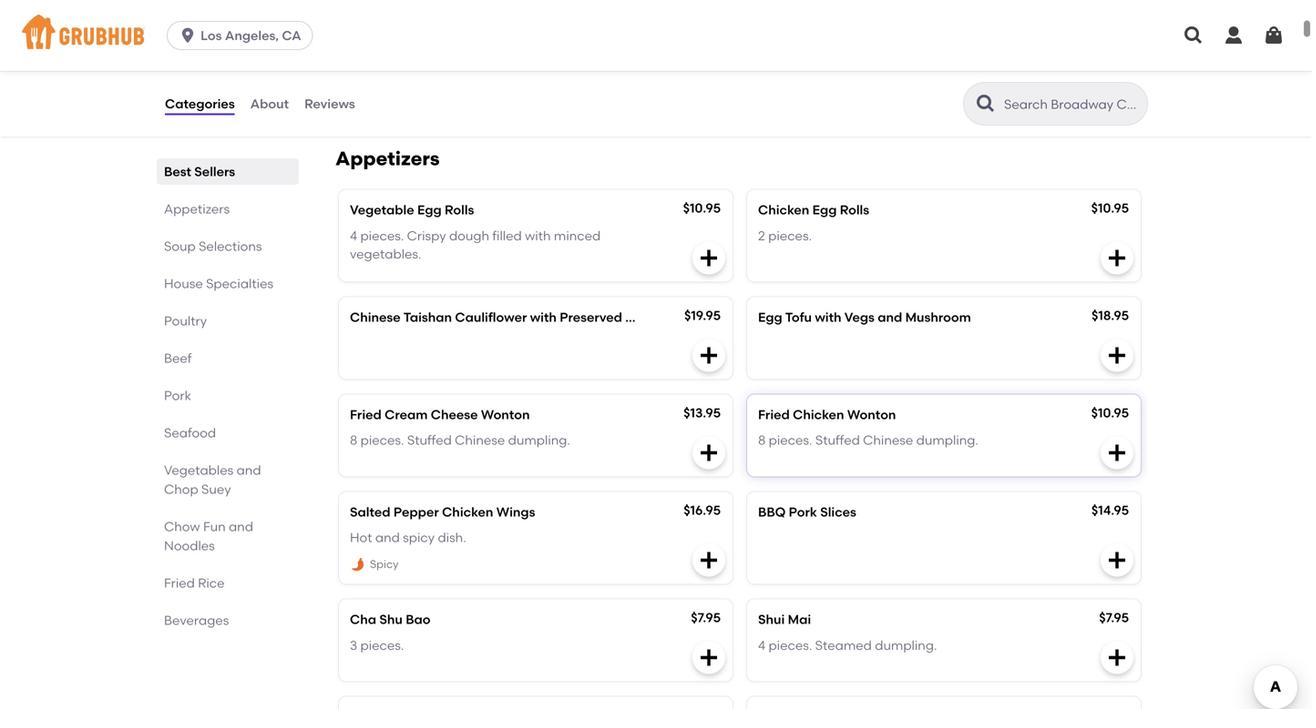 Task type: describe. For each thing, give the bounding box(es) containing it.
egg for chicken
[[813, 202, 837, 218]]

fried rice
[[164, 576, 225, 591]]

categories button
[[164, 71, 236, 137]]

spicy
[[370, 558, 399, 571]]

8 pieces. stuffed chinese dumpling. for cheese
[[350, 433, 570, 449]]

egg for vegetable
[[417, 202, 442, 218]]

shui mai
[[758, 612, 811, 628]]

with right tofu
[[815, 310, 842, 325]]

los angeles, ca
[[201, 28, 301, 43]]

1 vertical spatial chicken
[[793, 407, 844, 423]]

1 vertical spatial spicy
[[403, 531, 435, 546]]

chinese for fried cream cheese wonton
[[455, 433, 505, 449]]

dough
[[449, 228, 489, 244]]

3 pieces.
[[350, 638, 404, 654]]

best
[[164, 164, 191, 180]]

dumpling. for fried cream cheese wonton
[[508, 433, 570, 449]]

search icon image
[[975, 93, 997, 115]]

vegetables and chop suey
[[164, 463, 261, 498]]

fried cream cheese wonton
[[350, 407, 530, 423]]

4 for 4 pieces. crispy dough filled with minced vegetables.
[[350, 228, 357, 244]]

house specialties
[[164, 276, 273, 292]]

vegetable
[[350, 202, 414, 218]]

2 vertical spatial chicken
[[442, 505, 493, 520]]

bbq
[[758, 505, 786, 520]]

soup selections
[[164, 239, 262, 254]]

wings
[[496, 505, 535, 520]]

about
[[250, 96, 289, 111]]

8 pieces. stuffed chinese dumpling. for wonton
[[758, 433, 979, 449]]

beef
[[164, 351, 192, 366]]

3
[[350, 638, 357, 654]]

spicy image inside button
[[756, 84, 773, 101]]

vegetables.
[[350, 247, 421, 262]]

meat
[[625, 310, 658, 325]]

8 for fried chicken wonton
[[758, 433, 766, 449]]

1 vertical spatial appetizers
[[164, 201, 230, 217]]

1 wonton from the left
[[481, 407, 530, 423]]

$10.95 for dumpling.
[[1091, 405, 1129, 421]]

cha shu bao
[[350, 612, 431, 628]]

sellers
[[194, 164, 235, 180]]

with inside 4 pieces. crispy dough filled with minced vegetables.
[[525, 228, 551, 244]]

steamed
[[815, 638, 872, 654]]

noodles
[[164, 539, 215, 554]]

chop
[[164, 482, 198, 498]]

los
[[201, 28, 222, 43]]

pieces. for shui mai
[[769, 638, 812, 654]]

1 vertical spatial spicy image
[[350, 557, 366, 574]]

1 vertical spatial dish.
[[438, 531, 466, 546]]

selections
[[199, 239, 262, 254]]

reviews
[[304, 96, 355, 111]]

hot inside button
[[756, 58, 779, 73]]

cheese and butter. button
[[337, 16, 734, 112]]

fun
[[203, 519, 226, 535]]

and inside 'vegetables and chop suey'
[[237, 463, 261, 478]]

taishan
[[403, 310, 452, 325]]

mai
[[788, 612, 811, 628]]

best sellers
[[164, 164, 235, 180]]

filled
[[492, 228, 522, 244]]

vegetable egg rolls
[[350, 202, 474, 218]]

hot and spicy dish. button
[[745, 16, 1143, 112]]

chow fun and noodles
[[164, 519, 253, 554]]

4 pieces. steamed dumpling.
[[758, 638, 937, 654]]

fried for fried cream cheese wonton
[[350, 407, 382, 423]]

0 vertical spatial pork
[[164, 388, 191, 404]]

chow
[[164, 519, 200, 535]]

1 vertical spatial cheese
[[431, 407, 478, 423]]

2 pieces.
[[758, 228, 812, 244]]

salted pepper chicken wings
[[350, 505, 535, 520]]

vegs
[[845, 310, 875, 325]]

soup
[[164, 239, 196, 254]]

dish. inside button
[[844, 58, 873, 73]]

bbq pork slices
[[758, 505, 856, 520]]

and inside chow fun and noodles
[[229, 519, 253, 535]]

reviews button
[[304, 71, 356, 137]]



Task type: locate. For each thing, give the bounding box(es) containing it.
appetizers down best sellers
[[164, 201, 230, 217]]

minced
[[554, 228, 601, 244]]

2 8 pieces. stuffed chinese dumpling. from the left
[[758, 433, 979, 449]]

chicken egg rolls
[[758, 202, 869, 218]]

2 8 from the left
[[758, 433, 766, 449]]

4 down "shui"
[[758, 638, 766, 654]]

angeles,
[[225, 28, 279, 43]]

svg image
[[1263, 25, 1285, 46], [179, 26, 197, 45], [700, 77, 722, 99], [1108, 77, 1130, 99], [1106, 442, 1128, 464], [698, 550, 720, 572]]

$10.95 for filled
[[683, 200, 721, 216]]

appetizers up vegetable
[[335, 147, 440, 170]]

fried chicken wonton
[[758, 407, 896, 423]]

8 down fried chicken wonton at the right bottom of page
[[758, 433, 766, 449]]

1 8 pieces. stuffed chinese dumpling. from the left
[[350, 433, 570, 449]]

cheese inside button
[[348, 58, 395, 73]]

0 horizontal spatial egg
[[417, 202, 442, 218]]

0 horizontal spatial cheese
[[348, 58, 395, 73]]

shui
[[758, 612, 785, 628]]

crispy
[[407, 228, 446, 244]]

specialties
[[206, 276, 273, 292]]

slices
[[820, 505, 856, 520]]

tofu
[[785, 310, 812, 325]]

pieces. inside 4 pieces. crispy dough filled with minced vegetables.
[[360, 228, 404, 244]]

fried left cream
[[350, 407, 382, 423]]

1 horizontal spatial fried
[[350, 407, 382, 423]]

pieces. down cha shu bao
[[360, 638, 404, 654]]

$10.95
[[683, 200, 721, 216], [1091, 200, 1129, 216], [1091, 405, 1129, 421]]

1 horizontal spatial rolls
[[840, 202, 869, 218]]

$7.95
[[691, 611, 721, 626], [1099, 611, 1129, 626]]

$14.95
[[1092, 503, 1129, 518]]

pork right bbq
[[789, 505, 817, 520]]

pieces. for vegetable egg rolls
[[360, 228, 404, 244]]

Search Broadway Cuisine search field
[[1002, 96, 1142, 113]]

pork down beef
[[164, 388, 191, 404]]

fried
[[350, 407, 382, 423], [758, 407, 790, 423], [164, 576, 195, 591]]

chicken
[[758, 202, 809, 218], [793, 407, 844, 423], [442, 505, 493, 520]]

2 horizontal spatial egg
[[813, 202, 837, 218]]

pepper
[[394, 505, 439, 520]]

$18.95
[[1092, 308, 1129, 323]]

wonton
[[481, 407, 530, 423], [847, 407, 896, 423]]

pieces. down fried chicken wonton at the right bottom of page
[[769, 433, 812, 449]]

$7.95 for 4 pieces. steamed dumpling.
[[1099, 611, 1129, 626]]

rolls for vegetable egg rolls
[[445, 202, 474, 218]]

with right the filled at left
[[525, 228, 551, 244]]

1 horizontal spatial $7.95
[[1099, 611, 1129, 626]]

rolls
[[445, 202, 474, 218], [840, 202, 869, 218]]

0 vertical spatial dish.
[[844, 58, 873, 73]]

1 horizontal spatial chinese
[[455, 433, 505, 449]]

cheese up reviews at the top left of page
[[348, 58, 395, 73]]

los angeles, ca button
[[167, 21, 320, 50]]

8 for fried cream cheese wonton
[[350, 433, 357, 449]]

about button
[[249, 71, 290, 137]]

chinese down fried chicken wonton at the right bottom of page
[[863, 433, 913, 449]]

cheese and butter.
[[348, 58, 466, 73]]

8 pieces. stuffed chinese dumpling. down fried cream cheese wonton
[[350, 433, 570, 449]]

1 horizontal spatial dish.
[[844, 58, 873, 73]]

$13.95
[[684, 405, 721, 421]]

4 up vegetables.
[[350, 228, 357, 244]]

0 horizontal spatial appetizers
[[164, 201, 230, 217]]

$7.95 for 3 pieces.
[[691, 611, 721, 626]]

fried right the '$13.95'
[[758, 407, 790, 423]]

0 vertical spatial spicy image
[[756, 84, 773, 101]]

8 pieces. stuffed chinese dumpling. down fried chicken wonton at the right bottom of page
[[758, 433, 979, 449]]

pieces. for fried chicken wonton
[[769, 433, 812, 449]]

0 vertical spatial chicken
[[758, 202, 809, 218]]

pieces. down cream
[[361, 433, 404, 449]]

shu
[[379, 612, 403, 628]]

4 inside 4 pieces. crispy dough filled with minced vegetables.
[[350, 228, 357, 244]]

1 8 from the left
[[350, 433, 357, 449]]

0 horizontal spatial 8 pieces. stuffed chinese dumpling.
[[350, 433, 570, 449]]

seafood
[[164, 426, 216, 441]]

1 horizontal spatial hot and spicy dish.
[[756, 58, 873, 73]]

dish.
[[844, 58, 873, 73], [438, 531, 466, 546]]

with left preserved
[[530, 310, 557, 325]]

chinese taishan cauliflower with preserved meat
[[350, 310, 658, 325]]

8
[[350, 433, 357, 449], [758, 433, 766, 449]]

1 horizontal spatial cheese
[[431, 407, 478, 423]]

4
[[350, 228, 357, 244], [758, 638, 766, 654]]

pieces. right 2
[[768, 228, 812, 244]]

suey
[[201, 482, 231, 498]]

dumpling.
[[508, 433, 570, 449], [916, 433, 979, 449], [875, 638, 937, 654]]

$19.95
[[684, 308, 721, 323]]

0 horizontal spatial rolls
[[445, 202, 474, 218]]

0 horizontal spatial pork
[[164, 388, 191, 404]]

0 horizontal spatial chinese
[[350, 310, 401, 325]]

egg tofu with vegs and mushroom
[[758, 310, 971, 325]]

pieces. down shui mai
[[769, 638, 812, 654]]

0 vertical spatial spicy
[[809, 58, 841, 73]]

2 horizontal spatial chinese
[[863, 433, 913, 449]]

hot
[[756, 58, 779, 73], [350, 531, 372, 546]]

1 horizontal spatial hot
[[756, 58, 779, 73]]

fried for fried chicken wonton
[[758, 407, 790, 423]]

hot and spicy dish.
[[756, 58, 873, 73], [350, 531, 466, 546]]

cheese
[[348, 58, 395, 73], [431, 407, 478, 423]]

svg image inside "los angeles, ca" button
[[179, 26, 197, 45]]

2 rolls from the left
[[840, 202, 869, 218]]

and
[[398, 58, 423, 73], [782, 58, 806, 73], [878, 310, 902, 325], [237, 463, 261, 478], [229, 519, 253, 535], [375, 531, 400, 546]]

1 rolls from the left
[[445, 202, 474, 218]]

0 horizontal spatial 8
[[350, 433, 357, 449]]

$16.95
[[684, 503, 721, 518]]

vegetables
[[164, 463, 233, 478]]

spicy image
[[756, 84, 773, 101], [350, 557, 366, 574]]

cheese right cream
[[431, 407, 478, 423]]

0 vertical spatial hot
[[756, 58, 779, 73]]

cream
[[385, 407, 428, 423]]

main navigation navigation
[[0, 0, 1312, 71]]

0 vertical spatial 4
[[350, 228, 357, 244]]

8 pieces. stuffed chinese dumpling.
[[350, 433, 570, 449], [758, 433, 979, 449]]

1 horizontal spatial appetizers
[[335, 147, 440, 170]]

1 stuffed from the left
[[407, 433, 452, 449]]

house
[[164, 276, 203, 292]]

stuffed down fried chicken wonton at the right bottom of page
[[815, 433, 860, 449]]

2
[[758, 228, 765, 244]]

butter.
[[426, 58, 466, 73]]

1 horizontal spatial 8 pieces. stuffed chinese dumpling.
[[758, 433, 979, 449]]

chinese for fried chicken wonton
[[863, 433, 913, 449]]

stuffed for cream
[[407, 433, 452, 449]]

1 vertical spatial 4
[[758, 638, 766, 654]]

1 horizontal spatial 8
[[758, 433, 766, 449]]

fried left rice
[[164, 576, 195, 591]]

mushroom
[[905, 310, 971, 325]]

cauliflower
[[455, 310, 527, 325]]

appetizers
[[335, 147, 440, 170], [164, 201, 230, 217]]

8 up salted in the left of the page
[[350, 433, 357, 449]]

0 vertical spatial appetizers
[[335, 147, 440, 170]]

rice
[[198, 576, 225, 591]]

1 horizontal spatial 4
[[758, 638, 766, 654]]

0 horizontal spatial fried
[[164, 576, 195, 591]]

salted
[[350, 505, 391, 520]]

4 pieces. crispy dough filled with minced vegetables.
[[350, 228, 601, 262]]

cha
[[350, 612, 376, 628]]

chinese down fried cream cheese wonton
[[455, 433, 505, 449]]

1 horizontal spatial stuffed
[[815, 433, 860, 449]]

2 $7.95 from the left
[[1099, 611, 1129, 626]]

pieces. up vegetables.
[[360, 228, 404, 244]]

spicy inside button
[[809, 58, 841, 73]]

1 vertical spatial hot
[[350, 531, 372, 546]]

0 horizontal spatial stuffed
[[407, 433, 452, 449]]

0 horizontal spatial 4
[[350, 228, 357, 244]]

stuffed for chicken
[[815, 433, 860, 449]]

1 $7.95 from the left
[[691, 611, 721, 626]]

0 horizontal spatial wonton
[[481, 407, 530, 423]]

categories
[[165, 96, 235, 111]]

spicy
[[809, 58, 841, 73], [403, 531, 435, 546]]

1 vertical spatial hot and spicy dish.
[[350, 531, 466, 546]]

svg image
[[1183, 25, 1205, 46], [1223, 25, 1245, 46], [698, 247, 720, 269], [1106, 247, 1128, 269], [698, 345, 720, 367], [1106, 345, 1128, 367], [698, 442, 720, 464], [1106, 550, 1128, 572], [698, 647, 720, 669], [1106, 647, 1128, 669]]

with
[[525, 228, 551, 244], [530, 310, 557, 325], [815, 310, 842, 325]]

2 horizontal spatial fried
[[758, 407, 790, 423]]

preserved
[[560, 310, 622, 325]]

stuffed
[[407, 433, 452, 449], [815, 433, 860, 449]]

0 horizontal spatial $7.95
[[691, 611, 721, 626]]

beverages
[[164, 613, 229, 629]]

1 horizontal spatial wonton
[[847, 407, 896, 423]]

hot and spicy dish. inside button
[[756, 58, 873, 73]]

1 horizontal spatial spicy image
[[756, 84, 773, 101]]

2 wonton from the left
[[847, 407, 896, 423]]

1 horizontal spatial egg
[[758, 310, 782, 325]]

stuffed down fried cream cheese wonton
[[407, 433, 452, 449]]

0 horizontal spatial dish.
[[438, 531, 466, 546]]

pieces. for fried cream cheese wonton
[[361, 433, 404, 449]]

pieces. for chicken egg rolls
[[768, 228, 812, 244]]

bao
[[406, 612, 431, 628]]

0 horizontal spatial hot and spicy dish.
[[350, 531, 466, 546]]

2 stuffed from the left
[[815, 433, 860, 449]]

ca
[[282, 28, 301, 43]]

pieces. for cha shu bao
[[360, 638, 404, 654]]

pork
[[164, 388, 191, 404], [789, 505, 817, 520]]

poultry
[[164, 313, 207, 329]]

0 horizontal spatial spicy
[[403, 531, 435, 546]]

1 horizontal spatial pork
[[789, 505, 817, 520]]

0 vertical spatial cheese
[[348, 58, 395, 73]]

egg
[[417, 202, 442, 218], [813, 202, 837, 218], [758, 310, 782, 325]]

1 horizontal spatial spicy
[[809, 58, 841, 73]]

1 vertical spatial pork
[[789, 505, 817, 520]]

dumpling. for fried chicken wonton
[[916, 433, 979, 449]]

0 horizontal spatial spicy image
[[350, 557, 366, 574]]

0 horizontal spatial hot
[[350, 531, 372, 546]]

chinese left 'taishan'
[[350, 310, 401, 325]]

0 vertical spatial hot and spicy dish.
[[756, 58, 873, 73]]

4 for 4 pieces. steamed dumpling.
[[758, 638, 766, 654]]

rolls for chicken egg rolls
[[840, 202, 869, 218]]



Task type: vqa. For each thing, say whether or not it's contained in the screenshot.
THE to the right
no



